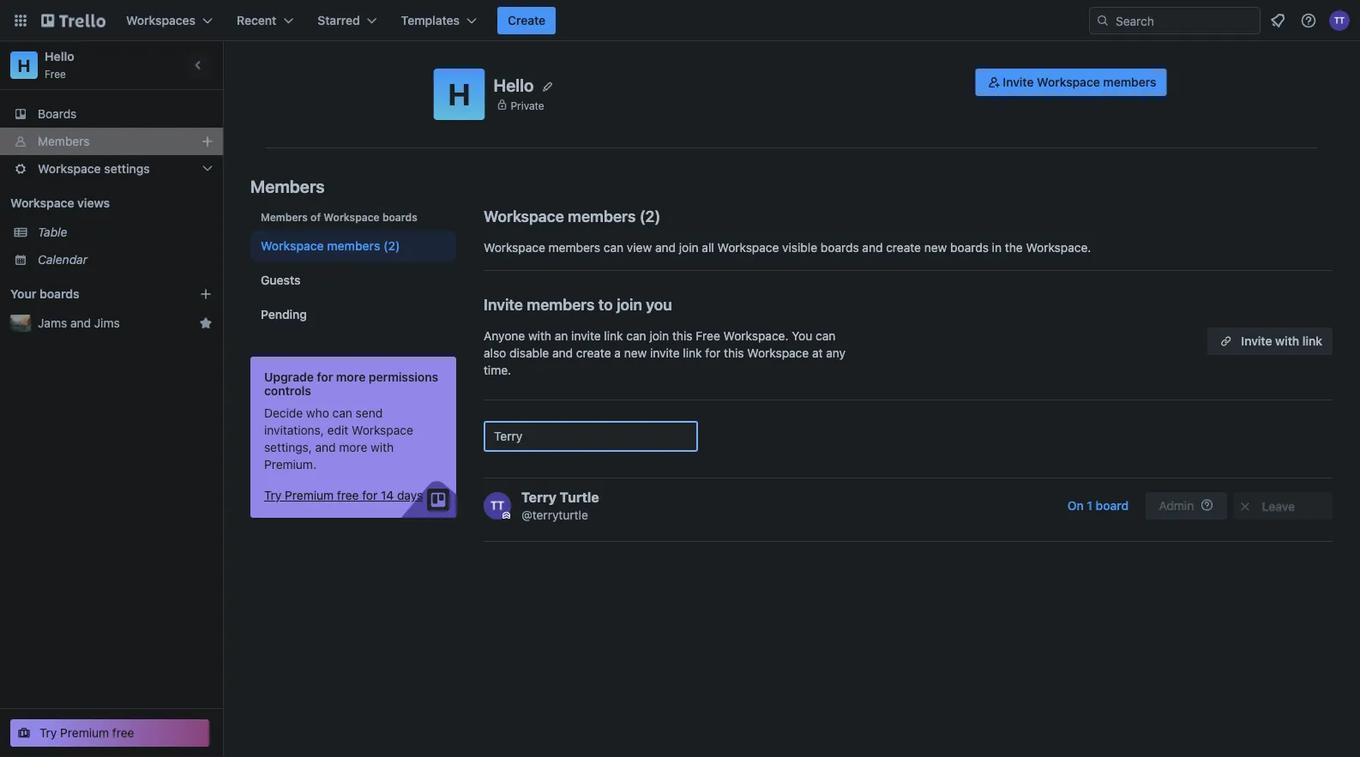 Task type: locate. For each thing, give the bounding box(es) containing it.
h for h button
[[448, 76, 470, 112]]

jams and jims
[[38, 316, 120, 330]]

invite
[[571, 329, 601, 343], [650, 346, 680, 360]]

invite right an
[[571, 329, 601, 343]]

you
[[646, 295, 672, 313]]

0 horizontal spatial new
[[624, 346, 647, 360]]

14
[[381, 488, 394, 503]]

and down edit
[[315, 440, 336, 454]]

free
[[337, 488, 359, 503], [112, 726, 134, 740]]

invite right a
[[650, 346, 680, 360]]

invite
[[1003, 75, 1034, 89], [484, 295, 523, 313], [1241, 334, 1272, 348]]

join
[[679, 241, 699, 255], [617, 295, 642, 313], [650, 329, 669, 343]]

0 vertical spatial hello
[[45, 49, 74, 63]]

1 horizontal spatial workspace members
[[484, 207, 636, 225]]

switch to… image
[[12, 12, 29, 29]]

more down edit
[[339, 440, 367, 454]]

0 horizontal spatial workspace members
[[261, 239, 380, 253]]

1 vertical spatial invite
[[650, 346, 680, 360]]

1 horizontal spatial try
[[264, 488, 282, 503]]

add board image
[[199, 287, 213, 301]]

members up of
[[250, 176, 325, 196]]

join inside anyone with an invite link can join this free workspace. you can also disable and create a new invite link for this workspace at any time.
[[650, 329, 669, 343]]

h left hello free
[[18, 55, 30, 75]]

0 vertical spatial free
[[337, 488, 359, 503]]

0 horizontal spatial this
[[672, 329, 692, 343]]

0 horizontal spatial for
[[317, 370, 333, 384]]

1 horizontal spatial hello
[[494, 75, 534, 95]]

1 vertical spatial try
[[39, 726, 57, 740]]

1 horizontal spatial workspace.
[[1026, 241, 1091, 255]]

members
[[1103, 75, 1156, 89], [568, 207, 636, 225], [327, 239, 380, 253], [549, 241, 600, 255], [527, 295, 595, 313]]

search image
[[1096, 14, 1110, 27]]

0 vertical spatial try
[[264, 488, 282, 503]]

1 horizontal spatial invite
[[650, 346, 680, 360]]

this
[[672, 329, 692, 343], [724, 346, 744, 360]]

members down search icon
[[1103, 75, 1156, 89]]

back to home image
[[41, 7, 105, 34]]

more
[[336, 370, 366, 384], [339, 440, 367, 454]]

workspace inside dropdown button
[[38, 162, 101, 176]]

edit
[[327, 423, 348, 437]]

time.
[[484, 363, 511, 377]]

days
[[397, 488, 423, 503]]

hello for hello
[[494, 75, 534, 95]]

anyone with an invite link can join this free workspace. you can also disable and create a new invite link for this workspace at any time.
[[484, 329, 846, 377]]

1 horizontal spatial free
[[337, 488, 359, 503]]

premium inside button
[[285, 488, 334, 503]]

new
[[924, 241, 947, 255], [624, 346, 647, 360]]

0 horizontal spatial hello
[[45, 49, 74, 63]]

the
[[1005, 241, 1023, 255]]

2 vertical spatial join
[[650, 329, 669, 343]]

members
[[38, 134, 90, 148], [250, 176, 325, 196], [261, 211, 308, 223]]

workspace settings button
[[0, 155, 223, 183]]

1 horizontal spatial h
[[448, 76, 470, 112]]

0 horizontal spatial join
[[617, 295, 642, 313]]

jams
[[38, 316, 67, 330]]

2 horizontal spatial for
[[705, 346, 721, 360]]

0 vertical spatial join
[[679, 241, 699, 255]]

join left all in the top right of the page
[[679, 241, 699, 255]]

1 vertical spatial workspace members
[[261, 239, 380, 253]]

0 horizontal spatial try
[[39, 726, 57, 740]]

can up edit
[[332, 406, 352, 420]]

2 horizontal spatial with
[[1275, 334, 1299, 348]]

1 vertical spatial invite
[[484, 295, 523, 313]]

2 horizontal spatial link
[[1303, 334, 1322, 348]]

an
[[555, 329, 568, 343]]

2 vertical spatial invite
[[1241, 334, 1272, 348]]

free inside button
[[112, 726, 134, 740]]

2 horizontal spatial invite
[[1241, 334, 1272, 348]]

on
[[1067, 499, 1084, 513]]

0 vertical spatial free
[[45, 68, 66, 80]]

private
[[511, 99, 544, 111]]

0 vertical spatial premium
[[285, 488, 334, 503]]

for inside upgrade for more permissions controls decide who can send invitations, edit workspace settings, and more with premium.
[[317, 370, 333, 384]]

invite for invite workspace members
[[1003, 75, 1034, 89]]

try premium free
[[39, 726, 134, 740]]

1 horizontal spatial for
[[362, 488, 378, 503]]

send
[[356, 406, 383, 420]]

Search field
[[1110, 8, 1260, 33]]

members down the "members of workspace boards"
[[327, 239, 380, 253]]

and left the jims
[[70, 316, 91, 330]]

hello
[[45, 49, 74, 63], [494, 75, 534, 95]]

invite workspace members button
[[975, 69, 1167, 96]]

boards up jams
[[39, 287, 79, 301]]

link
[[604, 329, 623, 343], [1303, 334, 1322, 348], [683, 346, 702, 360]]

1 horizontal spatial with
[[528, 329, 551, 343]]

can
[[604, 241, 624, 255], [626, 329, 646, 343], [816, 329, 836, 343], [332, 406, 352, 420]]

settings
[[104, 162, 150, 176]]

with for anyone
[[528, 329, 551, 343]]

)
[[655, 207, 661, 225]]

0 vertical spatial members
[[38, 134, 90, 148]]

h left private
[[448, 76, 470, 112]]

members link
[[0, 128, 223, 155]]

0 horizontal spatial workspace.
[[723, 329, 789, 343]]

0 horizontal spatial create
[[576, 346, 611, 360]]

boards
[[38, 107, 77, 121]]

0 vertical spatial for
[[705, 346, 721, 360]]

and right the view
[[655, 241, 676, 255]]

invite with link button
[[1207, 328, 1333, 355]]

boards
[[382, 211, 417, 223], [821, 241, 859, 255], [950, 241, 989, 255], [39, 287, 79, 301]]

workspace. right the
[[1026, 241, 1091, 255]]

free inside hello free
[[45, 68, 66, 80]]

1 horizontal spatial this
[[724, 346, 744, 360]]

try
[[264, 488, 282, 503], [39, 726, 57, 740]]

boards link
[[0, 100, 223, 128]]

and down an
[[552, 346, 573, 360]]

sm image
[[1237, 498, 1254, 515]]

0 vertical spatial invite
[[1003, 75, 1034, 89]]

starred icon image
[[199, 316, 213, 330]]

create inside anyone with an invite link can join this free workspace. you can also disable and create a new invite link for this workspace at any time.
[[576, 346, 611, 360]]

terry turtle @terryturtle
[[521, 489, 599, 522]]

try inside button
[[39, 726, 57, 740]]

h
[[18, 55, 30, 75], [448, 76, 470, 112]]

table
[[38, 225, 67, 239]]

workspace. left you
[[723, 329, 789, 343]]

1 vertical spatial premium
[[60, 726, 109, 740]]

0 horizontal spatial h
[[18, 55, 30, 75]]

and inside upgrade for more permissions controls decide who can send invitations, edit workspace settings, and more with premium.
[[315, 440, 336, 454]]

and right visible on the right
[[862, 241, 883, 255]]

1 vertical spatial workspace.
[[723, 329, 789, 343]]

0 horizontal spatial premium
[[60, 726, 109, 740]]

hello right h link
[[45, 49, 74, 63]]

join down you
[[650, 329, 669, 343]]

with inside anyone with an invite link can join this free workspace. you can also disable and create a new invite link for this workspace at any time.
[[528, 329, 551, 343]]

1 vertical spatial members
[[250, 176, 325, 196]]

your boards with 1 items element
[[10, 284, 173, 304]]

1 vertical spatial h
[[448, 76, 470, 112]]

with
[[528, 329, 551, 343], [1275, 334, 1299, 348], [371, 440, 394, 454]]

0 horizontal spatial with
[[371, 440, 394, 454]]

0 vertical spatial new
[[924, 241, 947, 255]]

jams and jims link
[[38, 315, 192, 332]]

1 horizontal spatial invite
[[1003, 75, 1034, 89]]

hello up private
[[494, 75, 534, 95]]

premium for try premium free for 14 days
[[285, 488, 334, 503]]

2 vertical spatial for
[[362, 488, 378, 503]]

free for try premium free
[[112, 726, 134, 740]]

@terryturtle
[[521, 508, 588, 522]]

1 vertical spatial hello
[[494, 75, 534, 95]]

this member is an admin of this workspace. image
[[503, 512, 510, 520]]

workspace members left "("
[[484, 207, 636, 225]]

1 vertical spatial new
[[624, 346, 647, 360]]

1 horizontal spatial link
[[683, 346, 702, 360]]

for inside anyone with an invite link can join this free workspace. you can also disable and create a new invite link for this workspace at any time.
[[705, 346, 721, 360]]

free
[[45, 68, 66, 80], [696, 329, 720, 343]]

members up invite members to join you
[[549, 241, 600, 255]]

hello link
[[45, 49, 74, 63]]

workspace members down of
[[261, 239, 380, 253]]

1 vertical spatial for
[[317, 370, 333, 384]]

workspace settings
[[38, 162, 150, 176]]

pending
[[261, 307, 307, 322]]

members of workspace boards
[[261, 211, 417, 223]]

new left in
[[924, 241, 947, 255]]

members left of
[[261, 211, 308, 223]]

1 horizontal spatial new
[[924, 241, 947, 255]]

0 vertical spatial workspace members
[[484, 207, 636, 225]]

workspace views
[[10, 196, 110, 210]]

0 horizontal spatial invite
[[484, 295, 523, 313]]

1 vertical spatial free
[[696, 329, 720, 343]]

to
[[598, 295, 613, 313]]

h inside button
[[448, 76, 470, 112]]

also
[[484, 346, 506, 360]]

try inside button
[[264, 488, 282, 503]]

admin
[[1159, 499, 1194, 513]]

0 vertical spatial this
[[672, 329, 692, 343]]

invite members to join you
[[484, 295, 672, 313]]

1 vertical spatial more
[[339, 440, 367, 454]]

1 horizontal spatial premium
[[285, 488, 334, 503]]

( 2 )
[[639, 207, 661, 225]]

premium inside button
[[60, 726, 109, 740]]

sm image
[[986, 74, 1003, 91]]

1 vertical spatial free
[[112, 726, 134, 740]]

new right a
[[624, 346, 647, 360]]

table link
[[38, 224, 213, 241]]

join right to
[[617, 295, 642, 313]]

0 horizontal spatial free
[[112, 726, 134, 740]]

0 vertical spatial workspace.
[[1026, 241, 1091, 255]]

and
[[655, 241, 676, 255], [862, 241, 883, 255], [70, 316, 91, 330], [552, 346, 573, 360], [315, 440, 336, 454]]

can up the at
[[816, 329, 836, 343]]

all
[[702, 241, 714, 255]]

try premium free button
[[10, 719, 209, 747]]

0 horizontal spatial free
[[45, 68, 66, 80]]

workspace members
[[484, 207, 636, 225], [261, 239, 380, 253]]

0 horizontal spatial invite
[[571, 329, 601, 343]]

1 vertical spatial create
[[576, 346, 611, 360]]

with inside button
[[1275, 334, 1299, 348]]

members down boards on the top
[[38, 134, 90, 148]]

on 1 board link
[[1057, 492, 1139, 520]]

free inside button
[[337, 488, 359, 503]]

1 horizontal spatial free
[[696, 329, 720, 343]]

0 vertical spatial create
[[886, 241, 921, 255]]

create
[[886, 241, 921, 255], [576, 346, 611, 360]]

create
[[508, 13, 546, 27]]

2 vertical spatial members
[[261, 211, 308, 223]]

1 horizontal spatial join
[[650, 329, 669, 343]]

workspace.
[[1026, 241, 1091, 255], [723, 329, 789, 343]]

0 vertical spatial h
[[18, 55, 30, 75]]

new inside anyone with an invite link can join this free workspace. you can also disable and create a new invite link for this workspace at any time.
[[624, 346, 647, 360]]

on 1 board
[[1067, 499, 1129, 513]]

more up send
[[336, 370, 366, 384]]

your boards
[[10, 287, 79, 301]]

permissions
[[369, 370, 438, 384]]



Task type: vqa. For each thing, say whether or not it's contained in the screenshot.
new inside the Anyone With An Invite Link Can Join This Free Workspace. You Can Also Disable And Create A New Invite Link For This Workspace At Any Time.
yes



Task type: describe. For each thing, give the bounding box(es) containing it.
a
[[614, 346, 621, 360]]

invite for invite members to join you
[[484, 295, 523, 313]]

templates
[[401, 13, 460, 27]]

workspace inside anyone with an invite link can join this free workspace. you can also disable and create a new invite link for this workspace at any time.
[[747, 346, 809, 360]]

views
[[77, 196, 110, 210]]

1 vertical spatial join
[[617, 295, 642, 313]]

members inside button
[[1103, 75, 1156, 89]]

who
[[306, 406, 329, 420]]

pending link
[[250, 299, 456, 330]]

0 horizontal spatial link
[[604, 329, 623, 343]]

decide
[[264, 406, 303, 420]]

recent button
[[226, 7, 304, 34]]

terry turtle (terryturtle) image
[[1329, 10, 1350, 31]]

0 notifications image
[[1267, 10, 1288, 31]]

boards left in
[[950, 241, 989, 255]]

calendar link
[[38, 251, 213, 268]]

with for invite
[[1275, 334, 1299, 348]]

(2)
[[383, 239, 400, 253]]

workspaces
[[126, 13, 196, 27]]

h button
[[433, 69, 485, 120]]

boards right visible on the right
[[821, 241, 859, 255]]

admin button
[[1146, 492, 1227, 520]]

board
[[1096, 499, 1129, 513]]

invite for invite with link
[[1241, 334, 1272, 348]]

can down you
[[626, 329, 646, 343]]

invitations,
[[264, 423, 324, 437]]

1 vertical spatial this
[[724, 346, 744, 360]]

(
[[639, 207, 645, 225]]

free for try premium free for 14 days
[[337, 488, 359, 503]]

workspace inside upgrade for more permissions controls decide who can send invitations, edit workspace settings, and more with premium.
[[352, 423, 413, 437]]

workspace members can view and join all workspace visible boards and create new boards in the workspace.
[[484, 241, 1091, 255]]

and inside anyone with an invite link can join this free workspace. you can also disable and create a new invite link for this workspace at any time.
[[552, 346, 573, 360]]

workspaces button
[[116, 7, 223, 34]]

you
[[792, 329, 812, 343]]

guests
[[261, 273, 301, 287]]

leave link
[[1234, 492, 1333, 520]]

workspace navigation collapse icon image
[[187, 53, 211, 77]]

can inside upgrade for more permissions controls decide who can send invitations, edit workspace settings, and more with premium.
[[332, 406, 352, 420]]

view
[[627, 241, 652, 255]]

can left the view
[[604, 241, 624, 255]]

recent
[[237, 13, 276, 27]]

starred
[[318, 13, 360, 27]]

with inside upgrade for more permissions controls decide who can send invitations, edit workspace settings, and more with premium.
[[371, 440, 394, 454]]

1
[[1087, 499, 1093, 513]]

premium.
[[264, 458, 316, 472]]

any
[[826, 346, 846, 360]]

open information menu image
[[1300, 12, 1317, 29]]

calendar
[[38, 253, 87, 267]]

hello free
[[45, 49, 74, 80]]

terry
[[521, 489, 556, 506]]

for inside button
[[362, 488, 378, 503]]

your
[[10, 287, 36, 301]]

of
[[311, 211, 321, 223]]

try premium free for 14 days
[[264, 488, 423, 503]]

upgrade for more permissions controls decide who can send invitations, edit workspace settings, and more with premium.
[[264, 370, 438, 472]]

jims
[[94, 316, 120, 330]]

turtle
[[560, 489, 599, 506]]

guests link
[[250, 265, 456, 296]]

invite with link
[[1241, 334, 1322, 348]]

h for h link
[[18, 55, 30, 75]]

at
[[812, 346, 823, 360]]

hello for hello free
[[45, 49, 74, 63]]

primary element
[[0, 0, 1360, 41]]

2
[[645, 207, 655, 225]]

premium for try premium free
[[60, 726, 109, 740]]

starred button
[[307, 7, 387, 34]]

0 vertical spatial invite
[[571, 329, 601, 343]]

0 vertical spatial more
[[336, 370, 366, 384]]

try for try premium free for 14 days
[[264, 488, 282, 503]]

members left "("
[[568, 207, 636, 225]]

Filter by name text field
[[484, 421, 698, 452]]

members up an
[[527, 295, 595, 313]]

workspace. inside anyone with an invite link can join this free workspace. you can also disable and create a new invite link for this workspace at any time.
[[723, 329, 789, 343]]

2 horizontal spatial join
[[679, 241, 699, 255]]

controls
[[264, 384, 311, 398]]

disable
[[509, 346, 549, 360]]

upgrade
[[264, 370, 314, 384]]

leave
[[1262, 500, 1295, 514]]

visible
[[782, 241, 817, 255]]

settings,
[[264, 440, 312, 454]]

in
[[992, 241, 1002, 255]]

link inside button
[[1303, 334, 1322, 348]]

create button
[[497, 7, 556, 34]]

boards up (2)
[[382, 211, 417, 223]]

templates button
[[391, 7, 487, 34]]

free inside anyone with an invite link can join this free workspace. you can also disable and create a new invite link for this workspace at any time.
[[696, 329, 720, 343]]

try premium free for 14 days button
[[264, 487, 423, 504]]

h link
[[10, 51, 38, 79]]

anyone
[[484, 329, 525, 343]]

invite workspace members
[[1003, 75, 1156, 89]]

try for try premium free
[[39, 726, 57, 740]]

1 horizontal spatial create
[[886, 241, 921, 255]]

workspace inside button
[[1037, 75, 1100, 89]]



